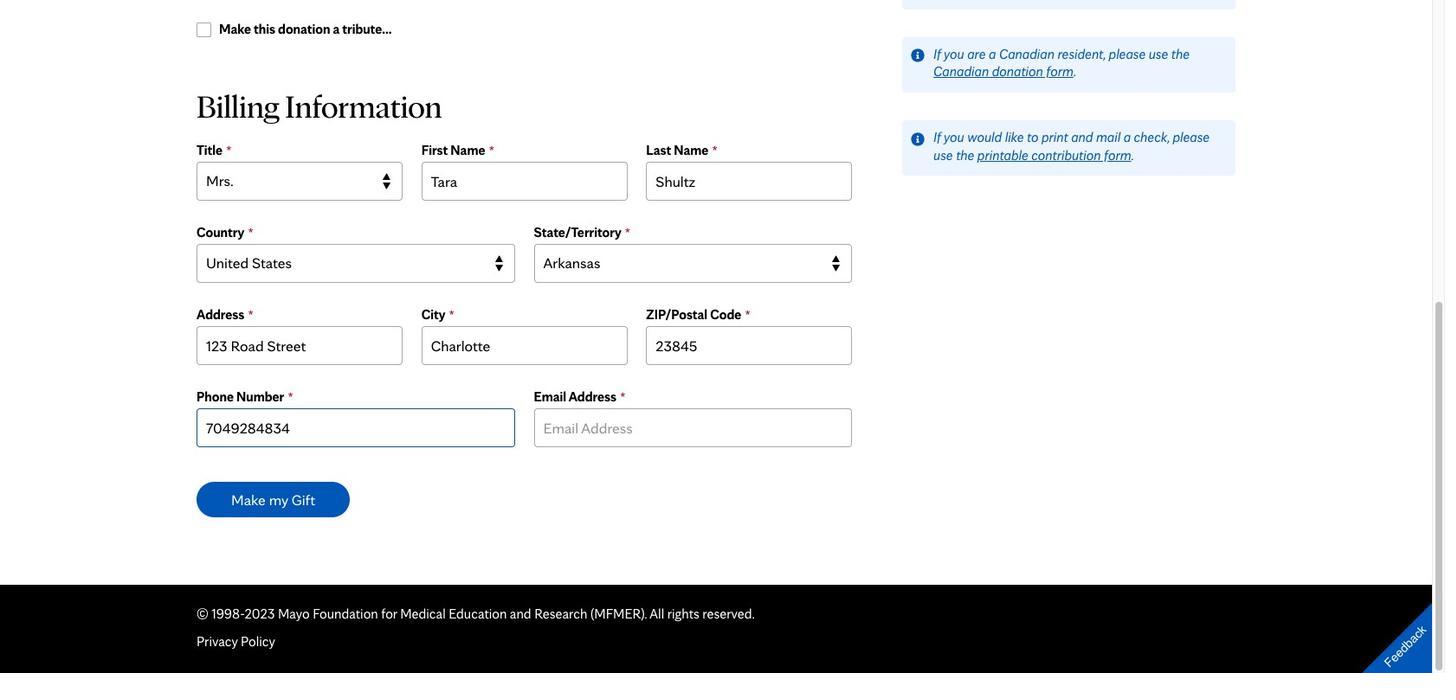 Task type: describe. For each thing, give the bounding box(es) containing it.
billing information
[[197, 86, 442, 125]]

email
[[534, 389, 567, 405]]

would
[[968, 129, 1002, 146]]

gift
[[292, 491, 315, 509]]

and inside the if you would like to print and mail a check, please use the
[[1072, 129, 1094, 146]]

if for if you are a canadian resident, please use the canadian donation form .
[[934, 46, 941, 62]]

are
[[968, 46, 986, 62]]

1 horizontal spatial address
[[569, 389, 617, 405]]

make for make my gift
[[231, 491, 266, 509]]

billing
[[197, 86, 280, 125]]

you for would
[[944, 129, 965, 146]]

1 horizontal spatial canadian
[[1000, 46, 1055, 62]]

reserved.
[[703, 606, 755, 623]]

policy
[[241, 634, 275, 650]]

first
[[422, 142, 448, 159]]

all
[[650, 606, 665, 623]]

ZIP/Postal Code text field
[[647, 326, 853, 365]]

2023
[[245, 606, 275, 623]]

mail
[[1097, 129, 1121, 146]]

printable contribution form .
[[978, 147, 1135, 164]]

Phone Number telephone field
[[197, 408, 515, 447]]

phone
[[197, 389, 234, 405]]

email address
[[534, 389, 617, 405]]

first name
[[422, 142, 486, 159]]

last name
[[647, 142, 709, 159]]

printable
[[978, 147, 1029, 164]]

0 horizontal spatial canadian
[[934, 64, 989, 80]]

number
[[236, 389, 284, 405]]

printable contribution form link
[[978, 147, 1132, 164]]

please inside if you are a canadian resident, please use the canadian donation form .
[[1109, 46, 1146, 62]]

info circle image for if you are a canadian resident, please use the
[[911, 49, 925, 63]]

phone number
[[197, 389, 284, 405]]

privacy
[[197, 634, 238, 650]]

resident,
[[1058, 46, 1106, 62]]

foundation
[[313, 606, 378, 623]]

1 vertical spatial form
[[1104, 147, 1132, 164]]

check,
[[1134, 129, 1170, 146]]

a for tribute...
[[333, 21, 340, 37]]

state/territory
[[534, 224, 622, 241]]

form inside if you are a canadian resident, please use the canadian donation form .
[[1047, 64, 1074, 80]]

a for canadian
[[989, 46, 997, 62]]

tribute...
[[342, 21, 392, 37]]

zip/postal code
[[647, 306, 742, 323]]

name for first name
[[451, 142, 486, 159]]

(mfmer).
[[591, 606, 647, 623]]



Task type: locate. For each thing, give the bounding box(es) containing it.
if inside if you are a canadian resident, please use the canadian donation form .
[[934, 46, 941, 62]]

you inside the if you would like to print and mail a check, please use the
[[944, 129, 965, 146]]

rights
[[668, 606, 700, 623]]

use inside the if you would like to print and mail a check, please use the
[[934, 147, 953, 164]]

information
[[285, 86, 442, 125]]

0 vertical spatial use
[[1149, 46, 1169, 62]]

make my gift button
[[197, 482, 350, 518]]

make
[[219, 21, 251, 37], [231, 491, 266, 509]]

1 horizontal spatial and
[[1072, 129, 1094, 146]]

1 if from the top
[[934, 46, 941, 62]]

1 vertical spatial a
[[989, 46, 997, 62]]

canadian up canadian donation form link at top right
[[1000, 46, 1055, 62]]

a inside the if you would like to print and mail a check, please use the
[[1124, 129, 1131, 146]]

2 you from the top
[[944, 129, 965, 146]]

0 vertical spatial donation
[[278, 21, 330, 37]]

.
[[1074, 64, 1077, 80], [1132, 147, 1135, 164]]

0 vertical spatial info circle image
[[911, 49, 925, 63]]

© 1998-2023 mayo foundation for medical education and research (mfmer). all rights reserved.
[[197, 606, 755, 623]]

a
[[333, 21, 340, 37], [989, 46, 997, 62], [1124, 129, 1131, 146]]

1 vertical spatial use
[[934, 147, 953, 164]]

. inside if you are a canadian resident, please use the canadian donation form .
[[1074, 64, 1077, 80]]

1 vertical spatial if
[[934, 129, 941, 146]]

1 horizontal spatial the
[[1172, 46, 1190, 62]]

2 if from the top
[[934, 129, 941, 146]]

1 vertical spatial info circle image
[[911, 132, 925, 146]]

0 horizontal spatial .
[[1074, 64, 1077, 80]]

to
[[1027, 129, 1039, 146]]

form
[[1047, 64, 1074, 80], [1104, 147, 1132, 164]]

name right first on the top left of page
[[451, 142, 486, 159]]

and left "research"
[[510, 606, 532, 623]]

info circle image left are
[[911, 49, 925, 63]]

use inside if you are a canadian resident, please use the canadian donation form .
[[1149, 46, 1169, 62]]

Last Name text field
[[647, 162, 853, 201]]

0 vertical spatial form
[[1047, 64, 1074, 80]]

0 horizontal spatial name
[[451, 142, 486, 159]]

name for last name
[[674, 142, 709, 159]]

2 info circle image from the top
[[911, 132, 925, 146]]

Email Address email field
[[534, 408, 853, 447]]

1 vertical spatial and
[[510, 606, 532, 623]]

and
[[1072, 129, 1094, 146], [510, 606, 532, 623]]

a inside if you are a canadian resident, please use the canadian donation form .
[[989, 46, 997, 62]]

canadian
[[1000, 46, 1055, 62], [934, 64, 989, 80]]

make left my at the bottom of page
[[231, 491, 266, 509]]

education
[[449, 606, 507, 623]]

Address text field
[[197, 326, 403, 365]]

0 horizontal spatial form
[[1047, 64, 1074, 80]]

make for make this donation a tribute...
[[219, 21, 251, 37]]

you left "would"
[[944, 129, 965, 146]]

feedback button
[[1348, 589, 1446, 674]]

1 horizontal spatial name
[[674, 142, 709, 159]]

0 horizontal spatial the
[[956, 147, 975, 164]]

0 vertical spatial the
[[1172, 46, 1190, 62]]

use right resident,
[[1149, 46, 1169, 62]]

form down resident,
[[1047, 64, 1074, 80]]

a left tribute...
[[333, 21, 340, 37]]

canadian donation form link
[[934, 64, 1074, 80]]

make this donation a tribute...
[[219, 21, 392, 37]]

2 horizontal spatial a
[[1124, 129, 1131, 146]]

1 vertical spatial .
[[1132, 147, 1135, 164]]

0 horizontal spatial please
[[1109, 46, 1146, 62]]

1 info circle image from the top
[[911, 49, 925, 63]]

address right email
[[569, 389, 617, 405]]

you
[[944, 46, 965, 62], [944, 129, 965, 146]]

use left printable
[[934, 147, 953, 164]]

1 vertical spatial please
[[1173, 129, 1210, 146]]

1 horizontal spatial a
[[989, 46, 997, 62]]

donation inside if you are a canadian resident, please use the canadian donation form .
[[992, 64, 1044, 80]]

1 horizontal spatial please
[[1173, 129, 1210, 146]]

1 vertical spatial donation
[[992, 64, 1044, 80]]

the inside if you are a canadian resident, please use the canadian donation form .
[[1172, 46, 1190, 62]]

title
[[197, 142, 223, 159]]

you left are
[[944, 46, 965, 62]]

0 horizontal spatial address
[[197, 306, 245, 323]]

1 horizontal spatial donation
[[992, 64, 1044, 80]]

1 name from the left
[[451, 142, 486, 159]]

1 vertical spatial canadian
[[934, 64, 989, 80]]

1 vertical spatial make
[[231, 491, 266, 509]]

like
[[1005, 129, 1024, 146]]

country
[[197, 224, 244, 241]]

if
[[934, 46, 941, 62], [934, 129, 941, 146]]

info circle image for if you would like to print and mail a check, please use the
[[911, 132, 925, 146]]

this
[[254, 21, 275, 37]]

print
[[1042, 129, 1069, 146]]

name right "last"
[[674, 142, 709, 159]]

canadian down are
[[934, 64, 989, 80]]

0 vertical spatial you
[[944, 46, 965, 62]]

if left "would"
[[934, 129, 941, 146]]

please
[[1109, 46, 1146, 62], [1173, 129, 1210, 146]]

if inside the if you would like to print and mail a check, please use the
[[934, 129, 941, 146]]

1 vertical spatial address
[[569, 389, 617, 405]]

0 horizontal spatial use
[[934, 147, 953, 164]]

mayo
[[278, 606, 310, 623]]

zip/postal
[[647, 306, 708, 323]]

1 horizontal spatial form
[[1104, 147, 1132, 164]]

address down country
[[197, 306, 245, 323]]

0 vertical spatial canadian
[[1000, 46, 1055, 62]]

medical
[[400, 606, 446, 623]]

a right are
[[989, 46, 997, 62]]

0 vertical spatial address
[[197, 306, 245, 323]]

if you are a canadian resident, please use the canadian donation form .
[[934, 46, 1190, 80]]

please inside the if you would like to print and mail a check, please use the
[[1173, 129, 1210, 146]]

info circle image left "would"
[[911, 132, 925, 146]]

please right resident,
[[1109, 46, 1146, 62]]

my
[[269, 491, 288, 509]]

the inside the if you would like to print and mail a check, please use the
[[956, 147, 975, 164]]

1 vertical spatial you
[[944, 129, 965, 146]]

privacy policy
[[197, 634, 275, 650]]

donation right this at the left
[[278, 21, 330, 37]]

1 horizontal spatial use
[[1149, 46, 1169, 62]]

0 horizontal spatial donation
[[278, 21, 330, 37]]

last
[[647, 142, 671, 159]]

make inside button
[[231, 491, 266, 509]]

0 vertical spatial a
[[333, 21, 340, 37]]

if for if you would like to print and mail a check, please use the
[[934, 129, 941, 146]]

if left are
[[934, 46, 941, 62]]

0 horizontal spatial and
[[510, 606, 532, 623]]

©
[[197, 606, 209, 623]]

feedback
[[1382, 623, 1430, 671]]

. down check,
[[1132, 147, 1135, 164]]

you inside if you are a canadian resident, please use the canadian donation form .
[[944, 46, 965, 62]]

1 vertical spatial the
[[956, 147, 975, 164]]

form down mail
[[1104, 147, 1132, 164]]

donation up like
[[992, 64, 1044, 80]]

1 you from the top
[[944, 46, 965, 62]]

contribution
[[1032, 147, 1101, 164]]

for
[[381, 606, 397, 623]]

make my gift
[[231, 491, 315, 509]]

use
[[1149, 46, 1169, 62], [934, 147, 953, 164]]

make left this at the left
[[219, 21, 251, 37]]

a right mail
[[1124, 129, 1131, 146]]

0 horizontal spatial a
[[333, 21, 340, 37]]

0 vertical spatial and
[[1072, 129, 1094, 146]]

0 vertical spatial if
[[934, 46, 941, 62]]

address
[[197, 306, 245, 323], [569, 389, 617, 405]]

you for are
[[944, 46, 965, 62]]

city
[[422, 306, 446, 323]]

privacy policy link
[[197, 634, 275, 650]]

City text field
[[422, 326, 628, 365]]

code
[[710, 306, 742, 323]]

1 horizontal spatial .
[[1132, 147, 1135, 164]]

1998-
[[212, 606, 245, 623]]

please right check,
[[1173, 129, 1210, 146]]

the
[[1172, 46, 1190, 62], [956, 147, 975, 164]]

research
[[535, 606, 588, 623]]

2 name from the left
[[674, 142, 709, 159]]

0 vertical spatial please
[[1109, 46, 1146, 62]]

2 vertical spatial a
[[1124, 129, 1131, 146]]

info circle image
[[911, 49, 925, 63], [911, 132, 925, 146]]

if you would like to print and mail a check, please use the
[[934, 129, 1210, 164]]

donation
[[278, 21, 330, 37], [992, 64, 1044, 80]]

0 vertical spatial .
[[1074, 64, 1077, 80]]

First Name text field
[[422, 162, 628, 201]]

name
[[451, 142, 486, 159], [674, 142, 709, 159]]

and up contribution at the top of page
[[1072, 129, 1094, 146]]

0 vertical spatial make
[[219, 21, 251, 37]]

. down resident,
[[1074, 64, 1077, 80]]



